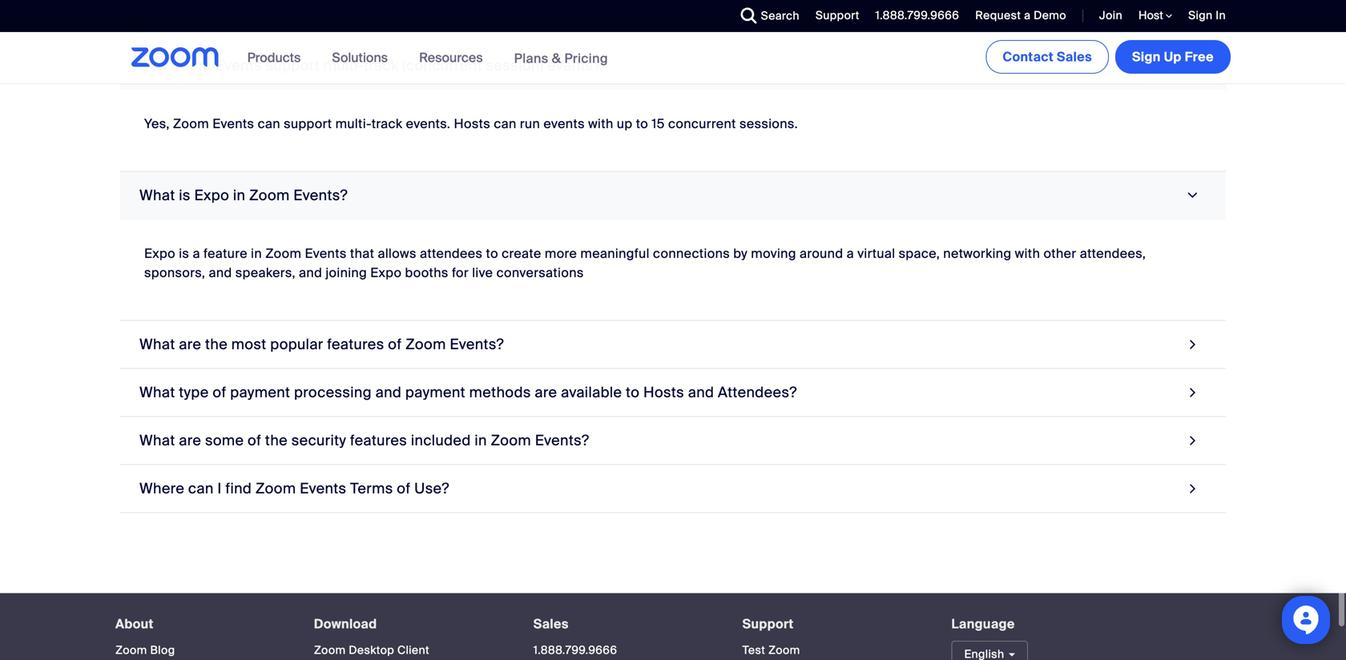 Task type: locate. For each thing, give the bounding box(es) containing it.
track left events.
[[372, 115, 403, 132]]

to up live
[[486, 245, 499, 262]]

plans & pricing
[[514, 50, 608, 67]]

hosts
[[454, 115, 491, 132], [644, 383, 685, 402]]

demo
[[1034, 8, 1067, 23]]

test
[[743, 643, 766, 658]]

1 horizontal spatial hosts
[[644, 383, 685, 402]]

sponsors,
[[144, 264, 205, 281]]

0 vertical spatial are
[[179, 335, 201, 354]]

0 horizontal spatial the
[[205, 335, 228, 354]]

2 vertical spatial in
[[475, 432, 487, 450]]

with left up
[[588, 115, 614, 132]]

by
[[734, 245, 748, 262]]

2 horizontal spatial a
[[1024, 8, 1031, 23]]

0 vertical spatial right image
[[1186, 334, 1201, 355]]

main content
[[0, 0, 1347, 593]]

right image for where can i find zoom events terms of use?
[[1186, 478, 1201, 500]]

2 vertical spatial to
[[626, 383, 640, 402]]

2 right image from the top
[[1186, 478, 1201, 500]]

is
[[179, 186, 191, 205], [179, 245, 189, 262]]

2 is from the top
[[179, 245, 189, 262]]

1 vertical spatial is
[[179, 245, 189, 262]]

what down sponsors,
[[139, 335, 175, 354]]

support link
[[804, 0, 864, 32], [816, 8, 860, 23], [743, 616, 794, 633]]

blog
[[150, 643, 175, 658]]

1 horizontal spatial the
[[265, 432, 288, 450]]

0 horizontal spatial 1.888.799.9666
[[534, 643, 617, 658]]

product information navigation
[[235, 32, 620, 85]]

sales up 1.888.799.9666 'link'
[[534, 616, 569, 633]]

1 horizontal spatial with
[[1015, 245, 1041, 262]]

banner
[[112, 32, 1234, 85]]

virtual
[[858, 245, 896, 262]]

1 horizontal spatial in
[[251, 245, 262, 262]]

1 horizontal spatial 1.888.799.9666
[[876, 8, 960, 23]]

1 vertical spatial multi-
[[335, 115, 372, 132]]

2 payment from the left
[[405, 383, 466, 402]]

attendees
[[420, 245, 483, 262]]

events?
[[294, 186, 348, 205], [450, 335, 504, 354], [535, 432, 589, 450]]

methods
[[469, 383, 531, 402]]

contact sales
[[1003, 48, 1092, 65]]

1 vertical spatial right image
[[1186, 382, 1201, 403]]

0 horizontal spatial support
[[743, 616, 794, 633]]

0 horizontal spatial expo
[[144, 245, 176, 262]]

with left 'other' in the top of the page
[[1015, 245, 1041, 262]]

a up sponsors,
[[193, 245, 200, 262]]

in inside dropdown button
[[475, 432, 487, 450]]

sessions.
[[740, 115, 798, 132]]

yes,
[[144, 115, 170, 132]]

0 vertical spatial events?
[[294, 186, 348, 205]]

sign in
[[1189, 8, 1226, 23]]

to for available
[[626, 383, 640, 402]]

test zoom link
[[743, 643, 800, 658]]

is for expo
[[179, 186, 191, 205]]

in up speakers,
[[251, 245, 262, 262]]

3 what from the top
[[139, 383, 175, 402]]

expo up sponsors,
[[144, 245, 176, 262]]

1 payment from the left
[[230, 383, 290, 402]]

can down products
[[258, 115, 280, 132]]

some
[[205, 432, 244, 450]]

sales right contact
[[1057, 48, 1092, 65]]

live
[[472, 264, 493, 281]]

&
[[552, 50, 561, 67]]

attendees,
[[1080, 245, 1146, 262]]

0 vertical spatial is
[[179, 186, 191, 205]]

joining
[[326, 264, 367, 281]]

1 vertical spatial are
[[535, 383, 557, 402]]

zoom
[[171, 56, 212, 75], [173, 115, 209, 132], [249, 186, 290, 205], [265, 245, 302, 262], [406, 335, 446, 354], [491, 432, 531, 450], [256, 480, 296, 498], [115, 643, 147, 658], [314, 643, 346, 658], [769, 643, 800, 658]]

1 horizontal spatial payment
[[405, 383, 466, 402]]

can left i at the left
[[188, 480, 214, 498]]

allows
[[378, 245, 417, 262]]

2 horizontal spatial in
[[475, 432, 487, 450]]

request a demo link
[[964, 0, 1071, 32], [976, 8, 1067, 23]]

language
[[952, 616, 1015, 633]]

hosts down what are the most popular features of zoom events? dropdown button
[[644, 383, 685, 402]]

0 horizontal spatial sales
[[534, 616, 569, 633]]

2 vertical spatial expo
[[371, 264, 402, 281]]

support
[[266, 56, 320, 75], [284, 115, 332, 132]]

a
[[1024, 8, 1031, 23], [193, 245, 200, 262], [847, 245, 854, 262]]

(concurrent
[[402, 56, 482, 75]]

right image
[[1186, 334, 1201, 355], [1186, 478, 1201, 500]]

0 vertical spatial features
[[327, 335, 384, 354]]

2 what from the top
[[139, 335, 175, 354]]

with inside expo is a feature in zoom events that allows attendees to create more meaningful connections by moving around a virtual space, networking with other attendees, sponsors, and speakers, and joining expo booths for live conversations
[[1015, 245, 1041, 262]]

are inside 'dropdown button'
[[535, 383, 557, 402]]

what
[[139, 186, 175, 205], [139, 335, 175, 354], [139, 383, 175, 402], [139, 432, 175, 450]]

1 vertical spatial events?
[[450, 335, 504, 354]]

0 horizontal spatial hosts
[[454, 115, 491, 132]]

what left type
[[139, 383, 175, 402]]

1 horizontal spatial events?
[[450, 335, 504, 354]]

available
[[561, 383, 622, 402]]

0 vertical spatial with
[[588, 115, 614, 132]]

0 vertical spatial support
[[816, 8, 860, 23]]

multi- down the can zoom events support multi-track (concurrent session) events?
[[335, 115, 372, 132]]

what are the most popular features of zoom events? button
[[120, 321, 1226, 369]]

are inside dropdown button
[[179, 335, 201, 354]]

more
[[545, 245, 577, 262]]

search
[[761, 8, 800, 23]]

tab list
[[120, 0, 1226, 513]]

what inside 'dropdown button'
[[139, 383, 175, 402]]

what is expo in zoom events? button
[[120, 172, 1226, 220]]

download
[[314, 616, 377, 633]]

1 horizontal spatial sign
[[1189, 8, 1213, 23]]

4 what from the top
[[139, 432, 175, 450]]

in up feature
[[233, 186, 246, 205]]

1 vertical spatial hosts
[[644, 383, 685, 402]]

1 vertical spatial sign
[[1133, 48, 1161, 65]]

track left (concurrent
[[364, 56, 399, 75]]

1 what from the top
[[139, 186, 175, 205]]

events
[[215, 56, 262, 75], [213, 115, 254, 132], [305, 245, 347, 262], [300, 480, 347, 498]]

1 vertical spatial track
[[372, 115, 403, 132]]

sign up free button
[[1116, 40, 1231, 74]]

1 vertical spatial to
[[486, 245, 499, 262]]

0 vertical spatial sign
[[1189, 8, 1213, 23]]

1 right image from the top
[[1186, 334, 1201, 355]]

1 vertical spatial with
[[1015, 245, 1041, 262]]

speakers,
[[235, 264, 296, 281]]

1 vertical spatial features
[[350, 432, 407, 450]]

products button
[[247, 32, 308, 83]]

is inside dropdown button
[[179, 186, 191, 205]]

sales inside 'contact sales' link
[[1057, 48, 1092, 65]]

processing
[[294, 383, 372, 402]]

0 vertical spatial support
[[266, 56, 320, 75]]

0 vertical spatial expo
[[194, 186, 229, 205]]

2 vertical spatial events?
[[535, 432, 589, 450]]

what for what are some of the security features included in zoom events?
[[139, 432, 175, 450]]

hosts right events.
[[454, 115, 491, 132]]

features up processing
[[327, 335, 384, 354]]

1 vertical spatial the
[[265, 432, 288, 450]]

multi- right products dropdown button
[[324, 56, 364, 75]]

zoom blog
[[115, 643, 175, 658]]

are left "available"
[[535, 383, 557, 402]]

sign for sign in
[[1189, 8, 1213, 23]]

0 vertical spatial multi-
[[324, 56, 364, 75]]

hosts inside what type of payment processing and payment methods are available to hosts and attendees? 'dropdown button'
[[644, 383, 685, 402]]

right image inside what type of payment processing and payment methods are available to hosts and attendees? 'dropdown button'
[[1186, 382, 1201, 403]]

support left solutions
[[266, 56, 320, 75]]

tab list inside main content
[[120, 0, 1226, 513]]

that
[[350, 245, 375, 262]]

to right "available"
[[626, 383, 640, 402]]

right image inside where can i find zoom events terms of use? dropdown button
[[1186, 478, 1201, 500]]

features up terms
[[350, 432, 407, 450]]

support up test zoom
[[743, 616, 794, 633]]

and left joining
[[299, 264, 322, 281]]

expo
[[194, 186, 229, 205], [144, 245, 176, 262], [371, 264, 402, 281]]

0 vertical spatial the
[[205, 335, 228, 354]]

resources
[[419, 49, 483, 66]]

1.888.799.9666
[[876, 8, 960, 23], [534, 643, 617, 658]]

payment up included
[[405, 383, 466, 402]]

host button
[[1139, 8, 1173, 23]]

multi-
[[324, 56, 364, 75], [335, 115, 372, 132]]

1 vertical spatial support
[[743, 616, 794, 633]]

concurrent
[[668, 115, 736, 132]]

sales
[[1057, 48, 1092, 65], [534, 616, 569, 633]]

events inside expo is a feature in zoom events that allows attendees to create more meaningful connections by moving around a virtual space, networking with other attendees, sponsors, and speakers, and joining expo booths for live conversations
[[305, 245, 347, 262]]

track
[[364, 56, 399, 75], [372, 115, 403, 132]]

right image
[[1182, 188, 1204, 203], [1186, 382, 1201, 403], [1186, 430, 1201, 452]]

0 horizontal spatial payment
[[230, 383, 290, 402]]

2 vertical spatial are
[[179, 432, 201, 450]]

right image inside what are some of the security features included in zoom events? dropdown button
[[1186, 430, 1201, 452]]

sign inside button
[[1133, 48, 1161, 65]]

join
[[1100, 8, 1123, 23]]

are up type
[[179, 335, 201, 354]]

expo up feature
[[194, 186, 229, 205]]

where
[[139, 480, 185, 498]]

0 horizontal spatial can
[[188, 480, 214, 498]]

the left security
[[265, 432, 288, 450]]

join link
[[1088, 0, 1127, 32], [1100, 8, 1123, 23]]

to inside 'dropdown button'
[[626, 383, 640, 402]]

run
[[520, 115, 540, 132]]

multi- inside dropdown button
[[324, 56, 364, 75]]

0 vertical spatial in
[[233, 186, 246, 205]]

is inside expo is a feature in zoom events that allows attendees to create more meaningful connections by moving around a virtual space, networking with other attendees, sponsors, and speakers, and joining expo booths for live conversations
[[179, 245, 189, 262]]

sign for sign up free
[[1133, 48, 1161, 65]]

plans & pricing link
[[514, 50, 608, 67], [514, 50, 608, 67]]

0 horizontal spatial sign
[[1133, 48, 1161, 65]]

to left 15 on the left top of the page
[[636, 115, 649, 132]]

payment
[[230, 383, 290, 402], [405, 383, 466, 402]]

sign up free
[[1133, 48, 1214, 65]]

2 vertical spatial right image
[[1186, 430, 1201, 452]]

the left most
[[205, 335, 228, 354]]

what for what type of payment processing and payment methods are available to hosts and attendees?
[[139, 383, 175, 402]]

security
[[292, 432, 346, 450]]

and down feature
[[209, 264, 232, 281]]

in inside dropdown button
[[233, 186, 246, 205]]

1 horizontal spatial can
[[258, 115, 280, 132]]

are
[[179, 335, 201, 354], [535, 383, 557, 402], [179, 432, 201, 450]]

1 horizontal spatial expo
[[194, 186, 229, 205]]

0 vertical spatial hosts
[[454, 115, 491, 132]]

1 vertical spatial in
[[251, 245, 262, 262]]

0 horizontal spatial in
[[233, 186, 246, 205]]

what down the yes,
[[139, 186, 175, 205]]

session)
[[486, 56, 544, 75]]

and
[[209, 264, 232, 281], [299, 264, 322, 281], [376, 383, 402, 402], [688, 383, 714, 402]]

and down what are the most popular features of zoom events? dropdown button
[[688, 383, 714, 402]]

sign left the 'in'
[[1189, 8, 1213, 23]]

support right search
[[816, 8, 860, 23]]

1 vertical spatial expo
[[144, 245, 176, 262]]

in right included
[[475, 432, 487, 450]]

1 horizontal spatial sales
[[1057, 48, 1092, 65]]

free
[[1185, 48, 1214, 65]]

0 vertical spatial right image
[[1182, 188, 1204, 203]]

1 vertical spatial right image
[[1186, 478, 1201, 500]]

0 vertical spatial sales
[[1057, 48, 1092, 65]]

what up where
[[139, 432, 175, 450]]

a left the virtual
[[847, 245, 854, 262]]

about
[[115, 616, 154, 633]]

1 vertical spatial sales
[[534, 616, 569, 633]]

of
[[388, 335, 402, 354], [213, 383, 226, 402], [248, 432, 261, 450], [397, 480, 411, 498]]

sign left up
[[1133, 48, 1161, 65]]

tab list containing can zoom events support multi-track (concurrent session) events?
[[120, 0, 1226, 513]]

can left 'run'
[[494, 115, 517, 132]]

in
[[233, 186, 246, 205], [251, 245, 262, 262], [475, 432, 487, 450]]

expo down allows
[[371, 264, 402, 281]]

2 horizontal spatial expo
[[371, 264, 402, 281]]

1 is from the top
[[179, 186, 191, 205]]

what inside dropdown button
[[139, 432, 175, 450]]

can zoom events support multi-track (concurrent session) events?
[[139, 56, 601, 75]]

0 vertical spatial track
[[364, 56, 399, 75]]

a left demo
[[1024, 8, 1031, 23]]

track inside dropdown button
[[364, 56, 399, 75]]

2 horizontal spatial events?
[[535, 432, 589, 450]]

join link up meetings navigation
[[1100, 8, 1123, 23]]

are left the "some"
[[179, 432, 201, 450]]

right image inside what are the most popular features of zoom events? dropdown button
[[1186, 334, 1201, 355]]

solutions button
[[332, 32, 395, 83]]

pricing
[[565, 50, 608, 67]]

to inside expo is a feature in zoom events that allows attendees to create more meaningful connections by moving around a virtual space, networking with other attendees, sponsors, and speakers, and joining expo booths for live conversations
[[486, 245, 499, 262]]

15
[[652, 115, 665, 132]]

support down products dropdown button
[[284, 115, 332, 132]]

with
[[588, 115, 614, 132], [1015, 245, 1041, 262]]

2 horizontal spatial can
[[494, 115, 517, 132]]

1 vertical spatial 1.888.799.9666
[[534, 643, 617, 658]]

are inside dropdown button
[[179, 432, 201, 450]]

payment down most
[[230, 383, 290, 402]]

to
[[636, 115, 649, 132], [486, 245, 499, 262], [626, 383, 640, 402]]



Task type: vqa. For each thing, say whether or not it's contained in the screenshot.
4th menu item from the bottom
no



Task type: describe. For each thing, give the bounding box(es) containing it.
0 horizontal spatial events?
[[294, 186, 348, 205]]

1 vertical spatial support
[[284, 115, 332, 132]]

contact
[[1003, 48, 1054, 65]]

for
[[452, 264, 469, 281]]

products
[[247, 49, 301, 66]]

plans
[[514, 50, 549, 67]]

the inside dropdown button
[[265, 432, 288, 450]]

events?
[[548, 56, 601, 75]]

support inside dropdown button
[[266, 56, 320, 75]]

host
[[1139, 8, 1166, 23]]

up
[[1164, 48, 1182, 65]]

conversations
[[497, 264, 584, 281]]

are for what are some of the security features included in zoom events?
[[179, 432, 201, 450]]

features inside dropdown button
[[327, 335, 384, 354]]

zoom inside dropdown button
[[491, 432, 531, 450]]

sales link
[[534, 616, 569, 633]]

of inside dropdown button
[[248, 432, 261, 450]]

desktop
[[349, 643, 394, 658]]

what are some of the security features included in zoom events?
[[139, 432, 589, 450]]

zoom desktop client
[[314, 643, 430, 658]]

search button
[[729, 0, 804, 32]]

zoom logo image
[[131, 47, 219, 67]]

find
[[226, 480, 252, 498]]

what for what is expo in zoom events?
[[139, 186, 175, 205]]

create
[[502, 245, 542, 262]]

booths
[[405, 264, 449, 281]]

terms
[[350, 480, 393, 498]]

request a demo
[[976, 8, 1067, 23]]

events.
[[406, 115, 451, 132]]

1 horizontal spatial support
[[816, 8, 860, 23]]

most
[[231, 335, 267, 354]]

events? inside dropdown button
[[535, 432, 589, 450]]

test zoom
[[743, 643, 800, 658]]

right image inside what is expo in zoom events? dropdown button
[[1182, 188, 1204, 203]]

0 horizontal spatial a
[[193, 245, 200, 262]]

download link
[[314, 616, 377, 633]]

request
[[976, 8, 1021, 23]]

contact sales link
[[986, 40, 1109, 74]]

right image for to
[[1186, 382, 1201, 403]]

about link
[[115, 616, 154, 633]]

main content containing can zoom events support multi-track (concurrent session) events?
[[0, 0, 1347, 593]]

space,
[[899, 245, 940, 262]]

and up what are some of the security features included in zoom events?
[[376, 383, 402, 402]]

other
[[1044, 245, 1077, 262]]

feature
[[204, 245, 248, 262]]

what are the most popular features of zoom events?
[[139, 335, 504, 354]]

to for attendees
[[486, 245, 499, 262]]

in
[[1216, 8, 1226, 23]]

around
[[800, 245, 844, 262]]

meetings navigation
[[983, 32, 1234, 77]]

connections
[[653, 245, 730, 262]]

features inside dropdown button
[[350, 432, 407, 450]]

solutions
[[332, 49, 388, 66]]

events
[[544, 115, 585, 132]]

1 horizontal spatial a
[[847, 245, 854, 262]]

1.888.799.9666 link
[[534, 643, 617, 658]]

what is expo in zoom events?
[[139, 186, 348, 205]]

the inside dropdown button
[[205, 335, 228, 354]]

right image for events?
[[1186, 430, 1201, 452]]

expo inside dropdown button
[[194, 186, 229, 205]]

can
[[139, 56, 167, 75]]

meaningful
[[581, 245, 650, 262]]

0 vertical spatial 1.888.799.9666
[[876, 8, 960, 23]]

use?
[[414, 480, 450, 498]]

popular
[[270, 335, 324, 354]]

can inside dropdown button
[[188, 480, 214, 498]]

moving
[[751, 245, 797, 262]]

0 vertical spatial to
[[636, 115, 649, 132]]

resources button
[[419, 32, 490, 83]]

banner containing contact sales
[[112, 32, 1234, 85]]

is for a
[[179, 245, 189, 262]]

in inside expo is a feature in zoom events that allows attendees to create more meaningful connections by moving around a virtual space, networking with other attendees, sponsors, and speakers, and joining expo booths for live conversations
[[251, 245, 262, 262]]

client
[[397, 643, 430, 658]]

zoom desktop client link
[[314, 643, 430, 658]]

what type of payment processing and payment methods are available to hosts and attendees? button
[[120, 369, 1226, 417]]

of inside 'dropdown button'
[[213, 383, 226, 402]]

zoom inside expo is a feature in zoom events that allows attendees to create more meaningful connections by moving around a virtual space, networking with other attendees, sponsors, and speakers, and joining expo booths for live conversations
[[265, 245, 302, 262]]

can zoom events support multi-track (concurrent session) events? button
[[120, 42, 1226, 90]]

i
[[217, 480, 222, 498]]

where can i find zoom events terms of use? button
[[120, 465, 1226, 513]]

what are some of the security features included in zoom events? button
[[120, 417, 1226, 465]]

0 horizontal spatial with
[[588, 115, 614, 132]]

where can i find zoom events terms of use?
[[139, 480, 450, 498]]

type
[[179, 383, 209, 402]]

what type of payment processing and payment methods are available to hosts and attendees?
[[139, 383, 797, 402]]

right image for what are the most popular features of zoom events?
[[1186, 334, 1201, 355]]

included
[[411, 432, 471, 450]]

join link left host
[[1088, 0, 1127, 32]]

attendees?
[[718, 383, 797, 402]]

zoom blog link
[[115, 643, 175, 658]]

networking
[[944, 245, 1012, 262]]

are for what are the most popular features of zoom events?
[[179, 335, 201, 354]]

yes, zoom events can support multi-track events. hosts can run events with up to 15 concurrent sessions.
[[144, 115, 798, 132]]

what for what are the most popular features of zoom events?
[[139, 335, 175, 354]]

expo is a feature in zoom events that allows attendees to create more meaningful connections by moving around a virtual space, networking with other attendees, sponsors, and speakers, and joining expo booths for live conversations
[[144, 245, 1146, 281]]



